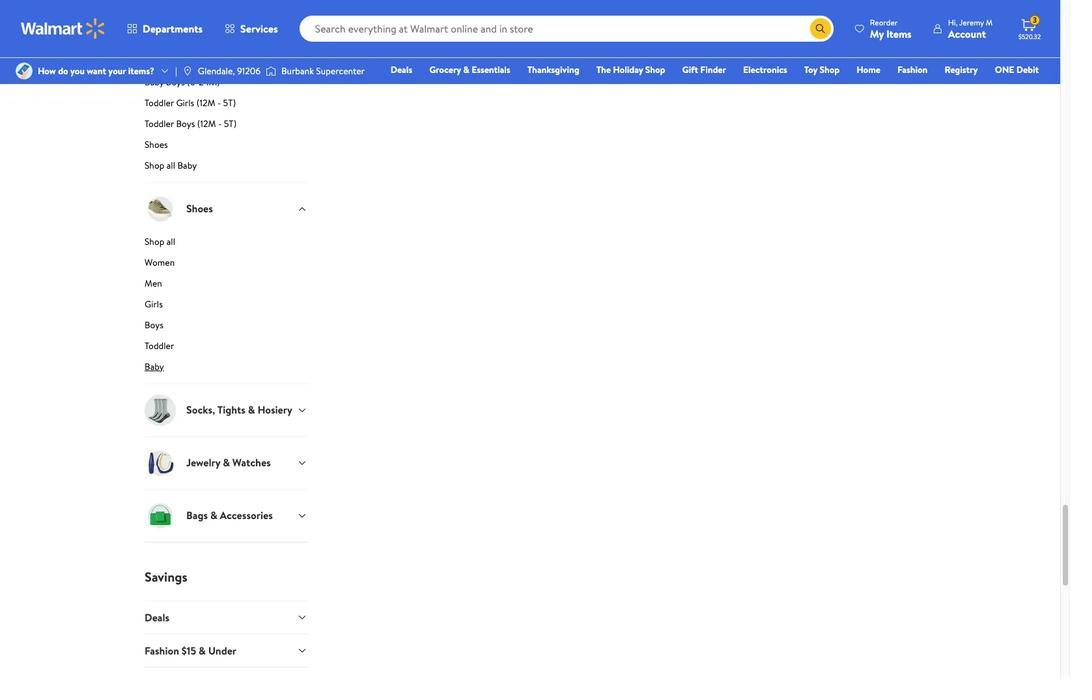 Task type: vqa. For each thing, say whether or not it's contained in the screenshot.
2nd # from the top of the page
no



Task type: locate. For each thing, give the bounding box(es) containing it.
& right 'jewelry'
[[223, 456, 230, 470]]

|
[[175, 64, 177, 78]]

2 all from the top
[[167, 235, 175, 248]]

fashion down items
[[898, 63, 928, 76]]

(0-
[[186, 54, 198, 67], [187, 75, 199, 88]]

1 vertical spatial 5t)
[[224, 117, 237, 130]]

0 vertical spatial all
[[167, 159, 175, 172]]

girls down men
[[145, 298, 163, 311]]

fashion inside dropdown button
[[145, 644, 179, 658]]

1 vertical spatial -
[[218, 117, 222, 130]]

1 horizontal spatial fashion
[[898, 63, 928, 76]]

1 vertical spatial boys
[[176, 117, 195, 130]]

burbank supercenter
[[282, 64, 365, 78]]

0 horizontal spatial  image
[[16, 63, 33, 80]]

(0- inside baby boys (0-24m) link
[[187, 75, 199, 88]]

all
[[167, 13, 177, 26]]

search icon image
[[816, 23, 826, 34]]

0 vertical spatial shoes
[[145, 138, 168, 151]]

& right "grocery"
[[464, 63, 470, 76]]

savings
[[145, 568, 188, 586]]

1 vertical spatial fashion
[[145, 644, 179, 658]]

boys down baby girls (0-24m) at the left top
[[166, 75, 185, 88]]

all for shop all baby
[[167, 159, 175, 172]]

2 toddler from the top
[[145, 117, 174, 130]]

0 vertical spatial toddler
[[145, 96, 174, 109]]

0 vertical spatial -
[[218, 96, 221, 109]]

0 horizontal spatial fashion
[[145, 644, 179, 658]]

home
[[857, 63, 881, 76]]

0 vertical spatial girls
[[166, 54, 184, 67]]

& inside dropdown button
[[210, 509, 218, 523]]

1 vertical spatial all
[[167, 235, 175, 248]]

shoes inside dropdown button
[[186, 202, 213, 216]]

jewelry
[[186, 456, 221, 470]]

& right bags
[[210, 509, 218, 523]]

girls
[[166, 54, 184, 67], [176, 96, 194, 109], [145, 298, 163, 311]]

1 all from the top
[[167, 159, 175, 172]]

(12m for boys
[[197, 117, 216, 130]]

departments
[[143, 22, 203, 36]]

5t) for toddler girls (12m - 5t)
[[223, 96, 236, 109]]

1 vertical spatial shoes
[[186, 202, 213, 216]]

fashion left $15
[[145, 644, 179, 658]]

5t) down toddler girls (12m - 5t) link
[[224, 117, 237, 130]]

your
[[108, 64, 126, 78]]

bags
[[186, 509, 208, 523]]

baby for baby boys (0-24m)
[[145, 75, 164, 88]]

all up women
[[167, 235, 175, 248]]

fashion
[[898, 63, 928, 76], [145, 644, 179, 658]]

shop left all
[[145, 13, 164, 26]]

m
[[986, 17, 993, 28]]

registry link
[[939, 63, 984, 77]]

toddler down men
[[145, 339, 174, 352]]

deals down savings
[[145, 610, 170, 625]]

0 horizontal spatial deals
[[145, 610, 170, 625]]

shoes link
[[145, 138, 308, 156]]

grocery & essentials link
[[424, 63, 517, 77]]

deals link
[[385, 63, 419, 77]]

1 toddler from the top
[[145, 96, 174, 109]]

baby
[[145, 54, 164, 67], [145, 75, 164, 88], [178, 159, 197, 172], [145, 360, 164, 373]]

1 horizontal spatial  image
[[182, 66, 193, 76]]

2 horizontal spatial  image
[[266, 65, 276, 78]]

&
[[464, 63, 470, 76], [248, 403, 255, 417], [223, 456, 230, 470], [210, 509, 218, 523], [199, 644, 206, 658]]

services
[[241, 22, 278, 36]]

baby girls (0-24m) link
[[145, 54, 308, 73]]

baby link
[[145, 360, 308, 384]]

shop up women
[[145, 235, 164, 248]]

baby inside 'link'
[[145, 360, 164, 373]]

toddler
[[145, 96, 174, 109], [145, 117, 174, 130], [145, 339, 174, 352]]

 image left how
[[16, 63, 33, 80]]

reorder my items
[[871, 17, 912, 41]]

fashion for fashion
[[898, 63, 928, 76]]

girls down arrivals
[[166, 54, 184, 67]]

boys link
[[145, 318, 308, 337]]

socks,
[[186, 403, 215, 417]]

Search search field
[[300, 16, 834, 42]]

5t) down baby boys (0-24m) link
[[223, 96, 236, 109]]

girls link
[[145, 298, 308, 316]]

finder
[[701, 63, 727, 76]]

gift finder
[[683, 63, 727, 76]]

1 vertical spatial (0-
[[187, 75, 199, 88]]

girls inside toddler girls (12m - 5t) link
[[176, 96, 194, 109]]

baby boys (0-24m) link
[[145, 75, 308, 94]]

walmart image
[[21, 18, 106, 39]]

24m)
[[198, 54, 219, 67], [199, 75, 220, 88]]

deals left "grocery"
[[391, 63, 413, 76]]

fashion link
[[892, 63, 934, 77]]

1 horizontal spatial shoes
[[186, 202, 213, 216]]

shop down toddler boys (12m - 5t)
[[145, 159, 164, 172]]

gift
[[683, 63, 699, 76]]

5t)
[[223, 96, 236, 109], [224, 117, 237, 130]]

burbank
[[282, 64, 314, 78]]

jeremy
[[960, 17, 985, 28]]

0 vertical spatial (12m
[[197, 96, 215, 109]]

fashion $15 & under
[[145, 644, 237, 658]]

shop all link
[[145, 235, 308, 253]]

24m) for baby boys (0-24m)
[[199, 75, 220, 88]]

24m) inside the baby girls (0-24m) link
[[198, 54, 219, 67]]

one debit link
[[990, 63, 1045, 77]]

shoes up shop all baby
[[145, 138, 168, 151]]

0 vertical spatial deals
[[391, 63, 413, 76]]

shop all link
[[145, 13, 308, 31]]

(12m up toddler boys (12m - 5t)
[[197, 96, 215, 109]]

my
[[871, 26, 884, 41]]

toy shop link
[[799, 63, 846, 77]]

women link
[[145, 256, 308, 274]]

toy shop
[[805, 63, 840, 76]]

toddler down baby boys (0-24m)
[[145, 96, 174, 109]]

24m) down new arrivals link
[[198, 54, 219, 67]]

& right tights
[[248, 403, 255, 417]]

& for watches
[[223, 456, 230, 470]]

departments button
[[116, 13, 214, 44]]

0 vertical spatial fashion
[[898, 63, 928, 76]]

(0- for boys
[[187, 75, 199, 88]]

 image
[[16, 63, 33, 80], [266, 65, 276, 78], [182, 66, 193, 76]]

- down baby boys (0-24m) link
[[218, 96, 221, 109]]

shoes button
[[145, 182, 308, 235]]

(12m
[[197, 96, 215, 109], [197, 117, 216, 130]]

0 horizontal spatial shoes
[[145, 138, 168, 151]]

- for toddler boys (12m - 5t)
[[218, 117, 222, 130]]

$520.32
[[1019, 32, 1041, 41]]

(12m down toddler girls (12m - 5t)
[[197, 117, 216, 130]]

shop all
[[145, 235, 175, 248]]

girls inside girls link
[[145, 298, 163, 311]]

 image right the 91206
[[266, 65, 276, 78]]

shop all
[[145, 13, 177, 26]]

0 vertical spatial boys
[[166, 75, 185, 88]]

shoes up shop all link
[[186, 202, 213, 216]]

2 vertical spatial girls
[[145, 298, 163, 311]]

0 vertical spatial (0-
[[186, 54, 198, 67]]

girls inside the baby girls (0-24m) link
[[166, 54, 184, 67]]

2 vertical spatial boys
[[145, 318, 164, 331]]

1 vertical spatial 24m)
[[199, 75, 220, 88]]

1 vertical spatial toddler
[[145, 117, 174, 130]]

boys down toddler girls (12m - 5t)
[[176, 117, 195, 130]]

3
[[1034, 14, 1038, 26]]

 image for glendale, 91206
[[182, 66, 193, 76]]

socks, tights & hosiery button
[[145, 384, 308, 436]]

24m) inside baby boys (0-24m) link
[[199, 75, 220, 88]]

0 vertical spatial 24m)
[[198, 54, 219, 67]]

new
[[145, 34, 163, 47]]

boys
[[166, 75, 185, 88], [176, 117, 195, 130], [145, 318, 164, 331]]

toddler down toddler girls (12m - 5t)
[[145, 117, 174, 130]]

thanksgiving link
[[522, 63, 586, 77]]

men
[[145, 277, 162, 290]]

grocery & essentials
[[430, 63, 511, 76]]

-
[[218, 96, 221, 109], [218, 117, 222, 130]]

2 vertical spatial toddler
[[145, 339, 174, 352]]

bags & accessories button
[[145, 489, 308, 542]]

0 vertical spatial 5t)
[[223, 96, 236, 109]]

all down toddler boys (12m - 5t)
[[167, 159, 175, 172]]

boys down men
[[145, 318, 164, 331]]

girls down baby boys (0-24m)
[[176, 96, 194, 109]]

24m) down the baby girls (0-24m) link
[[199, 75, 220, 88]]

- down toddler girls (12m - 5t) link
[[218, 117, 222, 130]]

 image right |
[[182, 66, 193, 76]]

(0- inside the baby girls (0-24m) link
[[186, 54, 198, 67]]

1 vertical spatial (12m
[[197, 117, 216, 130]]

shop
[[145, 13, 164, 26], [646, 63, 666, 76], [820, 63, 840, 76], [145, 159, 164, 172], [145, 235, 164, 248]]

boys for toddler
[[176, 117, 195, 130]]

1 vertical spatial girls
[[176, 96, 194, 109]]

1 vertical spatial deals
[[145, 610, 170, 625]]



Task type: describe. For each thing, give the bounding box(es) containing it.
toddler boys (12m - 5t) link
[[145, 117, 308, 135]]

socks, tights & hosiery
[[186, 403, 293, 417]]

the
[[597, 63, 611, 76]]

hi, jeremy m account
[[949, 17, 993, 41]]

fashion $15 & under button
[[145, 634, 308, 668]]

toddler girls (12m - 5t)
[[145, 96, 236, 109]]

shop all baby link
[[145, 159, 308, 182]]

electronics link
[[738, 63, 794, 77]]

items
[[887, 26, 912, 41]]

men link
[[145, 277, 308, 295]]

& right $15
[[199, 644, 206, 658]]

girls for baby
[[166, 54, 184, 67]]

$15
[[182, 644, 196, 658]]

shop for shop all
[[145, 13, 164, 26]]

3 $520.32
[[1019, 14, 1041, 41]]

hi,
[[949, 17, 958, 28]]

shop for shop all baby
[[145, 159, 164, 172]]

hosiery
[[258, 403, 293, 417]]

glendale,
[[198, 64, 235, 78]]

you
[[70, 64, 85, 78]]

services button
[[214, 13, 289, 44]]

reorder
[[871, 17, 898, 28]]

holiday
[[613, 63, 643, 76]]

shop for shop all
[[145, 235, 164, 248]]

thanksgiving
[[528, 63, 580, 76]]

grocery
[[430, 63, 461, 76]]

baby for baby girls (0-24m)
[[145, 54, 164, 67]]

account
[[949, 26, 987, 41]]

3 toddler from the top
[[145, 339, 174, 352]]

new arrivals link
[[145, 34, 308, 52]]

boys for baby
[[166, 75, 185, 88]]

toddler girls (12m - 5t) link
[[145, 96, 308, 114]]

deals inside dropdown button
[[145, 610, 170, 625]]

 image for how do you want your items?
[[16, 63, 33, 80]]

toddler for girls
[[145, 96, 174, 109]]

tights
[[217, 403, 246, 417]]

walmart+ link
[[995, 81, 1045, 95]]

 image for burbank supercenter
[[266, 65, 276, 78]]

1 horizontal spatial deals
[[391, 63, 413, 76]]

& for accessories
[[210, 509, 218, 523]]

toddler link
[[145, 339, 308, 358]]

(0- for girls
[[186, 54, 198, 67]]

toddler boys (12m - 5t)
[[145, 117, 237, 130]]

supercenter
[[316, 64, 365, 78]]

items?
[[128, 64, 154, 78]]

shop right holiday
[[646, 63, 666, 76]]

girls for toddler
[[176, 96, 194, 109]]

toddler for boys
[[145, 117, 174, 130]]

& for essentials
[[464, 63, 470, 76]]

shop all baby
[[145, 159, 197, 172]]

gift finder link
[[677, 63, 732, 77]]

- for toddler girls (12m - 5t)
[[218, 96, 221, 109]]

(12m for girls
[[197, 96, 215, 109]]

new arrivals
[[145, 34, 195, 47]]

deals button
[[145, 601, 308, 634]]

want
[[87, 64, 106, 78]]

baby for baby
[[145, 360, 164, 373]]

under
[[208, 644, 237, 658]]

essentials
[[472, 63, 511, 76]]

do
[[58, 64, 68, 78]]

one debit walmart+
[[995, 63, 1039, 94]]

shop right the toy on the top right of the page
[[820, 63, 840, 76]]

all for shop all
[[167, 235, 175, 248]]

toy
[[805, 63, 818, 76]]

walmart+
[[1001, 81, 1039, 94]]

glendale, 91206
[[198, 64, 261, 78]]

bags & accessories
[[186, 509, 273, 523]]

5t) for toddler boys (12m - 5t)
[[224, 117, 237, 130]]

accessories
[[220, 509, 273, 523]]

debit
[[1017, 63, 1039, 76]]

one
[[995, 63, 1015, 76]]

jewelry & watches button
[[145, 436, 308, 489]]

registry
[[945, 63, 978, 76]]

the holiday shop
[[597, 63, 666, 76]]

fashion for fashion $15 & under
[[145, 644, 179, 658]]

24m) for baby girls (0-24m)
[[198, 54, 219, 67]]

how
[[38, 64, 56, 78]]

home link
[[851, 63, 887, 77]]

electronics
[[744, 63, 788, 76]]

how do you want your items?
[[38, 64, 154, 78]]

baby girls (0-24m)
[[145, 54, 219, 67]]

watches
[[233, 456, 271, 470]]

women
[[145, 256, 175, 269]]

91206
[[237, 64, 261, 78]]

Walmart Site-Wide search field
[[300, 16, 834, 42]]

baby boys (0-24m)
[[145, 75, 220, 88]]

arrivals
[[165, 34, 195, 47]]

jewelry & watches
[[186, 456, 271, 470]]

the holiday shop link
[[591, 63, 672, 77]]



